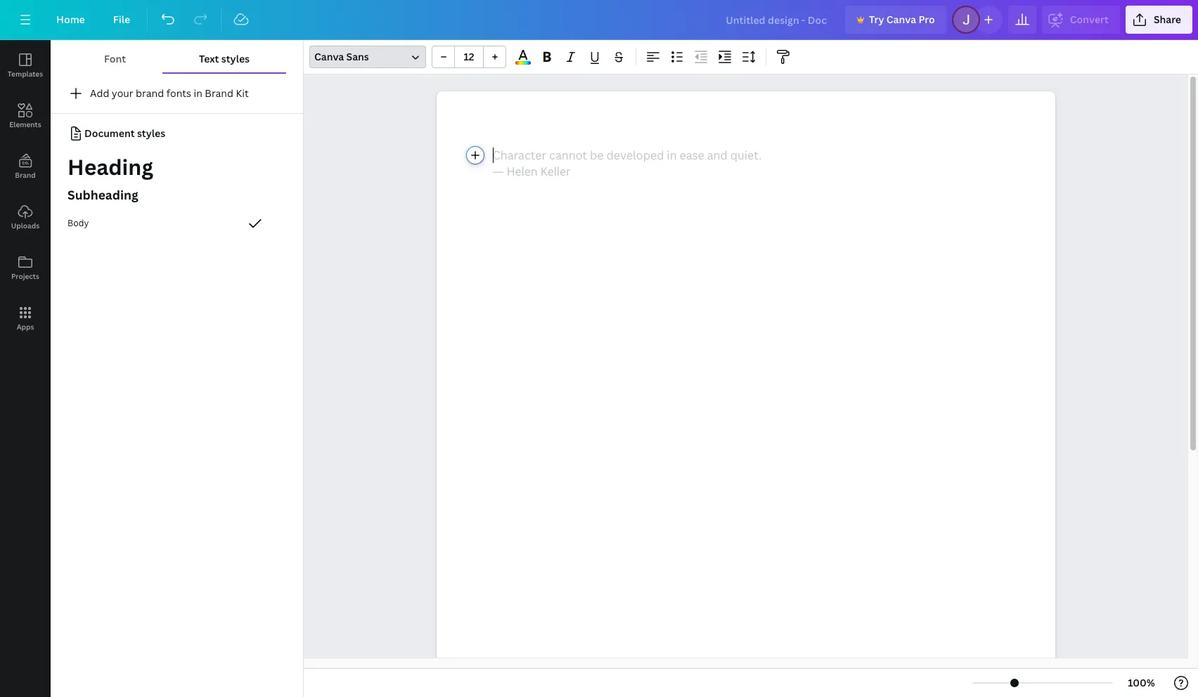 Task type: locate. For each thing, give the bounding box(es) containing it.
styles
[[221, 52, 250, 65], [137, 127, 165, 140]]

brand
[[205, 86, 234, 100], [15, 170, 36, 180]]

styles for text styles
[[221, 52, 250, 65]]

text styles
[[199, 52, 250, 65]]

0 horizontal spatial canva
[[314, 50, 344, 63]]

elements
[[9, 120, 41, 129]]

share
[[1154, 13, 1181, 26]]

body button
[[51, 210, 303, 238]]

brand
[[136, 86, 164, 100]]

1 vertical spatial brand
[[15, 170, 36, 180]]

try canva pro button
[[845, 6, 946, 34]]

1 horizontal spatial brand
[[205, 86, 234, 100]]

share button
[[1126, 6, 1193, 34]]

brand up uploads button
[[15, 170, 36, 180]]

file button
[[102, 6, 141, 34]]

subheading button
[[51, 181, 303, 210]]

projects
[[11, 271, 39, 281]]

0 horizontal spatial brand
[[15, 170, 36, 180]]

Design title text field
[[715, 6, 840, 34]]

None text field
[[436, 91, 1055, 698]]

heading subheading
[[68, 153, 153, 203]]

convert
[[1070, 13, 1109, 26]]

1 vertical spatial styles
[[137, 127, 165, 140]]

1 vertical spatial canva
[[314, 50, 344, 63]]

try canva pro
[[869, 13, 935, 26]]

styles right text
[[221, 52, 250, 65]]

in
[[194, 86, 202, 100]]

canva right try
[[887, 13, 916, 26]]

projects button
[[0, 243, 51, 293]]

font
[[104, 52, 126, 65]]

apps
[[17, 322, 34, 332]]

document styles
[[84, 127, 165, 140]]

add
[[90, 86, 109, 100]]

home link
[[45, 6, 96, 34]]

0 horizontal spatial styles
[[137, 127, 165, 140]]

text styles button
[[163, 46, 286, 72]]

uploads button
[[0, 192, 51, 243]]

heading
[[68, 153, 153, 181]]

templates
[[8, 69, 43, 79]]

brand inside side panel tab list
[[15, 170, 36, 180]]

add your brand fonts in brand kit
[[90, 86, 249, 100]]

styles inside button
[[221, 52, 250, 65]]

canva inside button
[[887, 13, 916, 26]]

styles down brand
[[137, 127, 165, 140]]

– – number field
[[459, 50, 479, 63]]

0 vertical spatial canva
[[887, 13, 916, 26]]

1 horizontal spatial styles
[[221, 52, 250, 65]]

0 vertical spatial styles
[[221, 52, 250, 65]]

1 horizontal spatial canva
[[887, 13, 916, 26]]

group
[[432, 46, 506, 68]]

canva left the sans
[[314, 50, 344, 63]]

canva
[[887, 13, 916, 26], [314, 50, 344, 63]]

canva sans
[[314, 50, 369, 63]]

brand right in
[[205, 86, 234, 100]]



Task type: describe. For each thing, give the bounding box(es) containing it.
elements button
[[0, 91, 51, 141]]

pro
[[919, 13, 935, 26]]

try
[[869, 13, 884, 26]]

document
[[84, 127, 135, 140]]

side panel tab list
[[0, 40, 51, 344]]

color range image
[[516, 61, 531, 65]]

body
[[68, 218, 89, 230]]

apps button
[[0, 293, 51, 344]]

canva inside dropdown button
[[314, 50, 344, 63]]

100%
[[1128, 676, 1155, 690]]

fonts
[[166, 86, 191, 100]]

file
[[113, 13, 130, 26]]

home
[[56, 13, 85, 26]]

100% button
[[1119, 672, 1165, 695]]

brand button
[[0, 141, 51, 192]]

font button
[[68, 46, 163, 72]]

kit
[[236, 86, 249, 100]]

your
[[112, 86, 133, 100]]

0 vertical spatial brand
[[205, 86, 234, 100]]

main menu bar
[[0, 0, 1198, 40]]

convert button
[[1042, 6, 1120, 34]]

heading button
[[51, 150, 303, 184]]

templates button
[[0, 40, 51, 91]]

uploads
[[11, 221, 39, 231]]

subheading
[[68, 186, 138, 203]]

sans
[[346, 50, 369, 63]]

add your brand fonts in brand kit button
[[51, 79, 303, 108]]

text
[[199, 52, 219, 65]]

canva sans button
[[309, 46, 426, 68]]

styles for document styles
[[137, 127, 165, 140]]



Task type: vqa. For each thing, say whether or not it's contained in the screenshot.
Elements
yes



